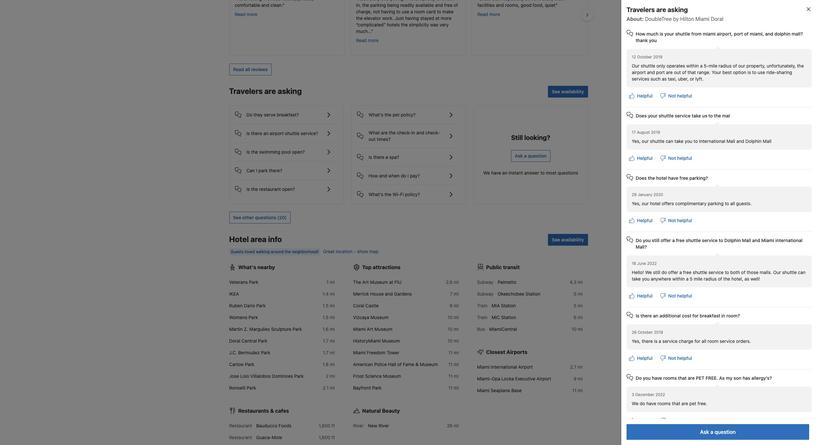 Task type: locate. For each thing, give the bounding box(es) containing it.
miami inside travelers are asking about: doubletree by hilton miami doral
[[696, 16, 710, 22]]

2 not helpful from the top
[[669, 155, 692, 161]]

1 not from the top
[[669, 93, 676, 99]]

2 horizontal spatial read more button
[[478, 11, 500, 18]]

as inside hello! we still do offer a free shuttle service to both of those malls. our shuttle can take you anywhere within a 5 mile radius of the hotel, as well!
[[745, 276, 750, 282]]

shuttle inside how much is your shuttle from miami airport, port of miami, and dolphin mall? thank you
[[676, 31, 691, 37]]

restaurant left guaca-
[[229, 435, 252, 440]]

not helpful button for within
[[658, 90, 695, 102]]

bauducco
[[256, 423, 277, 428]]

yes, for yes, our shuttle can take you to international mall and dolphin mall
[[632, 138, 641, 144]]

0 vertical spatial an
[[264, 130, 269, 136]]

2 vertical spatial what's
[[238, 264, 256, 270]]

pet up what are the check-in and check- out times? button
[[393, 112, 400, 117]]

1 1.7 mi from the top
[[323, 338, 335, 344]]

there inside button
[[251, 130, 262, 136]]

not helpful for complimentary
[[669, 218, 692, 223]]

i left pay?
[[408, 173, 409, 178]]

1 vertical spatial do
[[662, 270, 667, 275]]

0 vertical spatial ft
[[332, 423, 335, 428]]

station for okeechobee station
[[526, 291, 541, 297]]

policy?
[[401, 112, 416, 117], [405, 191, 420, 197]]

is there a spa? button
[[357, 148, 460, 161]]

11 mi for museum
[[449, 373, 459, 379]]

not for offers
[[669, 218, 676, 223]]

5 helpful from the top
[[678, 355, 692, 361]]

2 train from the top
[[477, 314, 488, 320]]

do for i
[[401, 173, 407, 178]]

room down available
[[414, 9, 425, 14]]

mi for merrick house and gardens
[[454, 291, 459, 297]]

0 horizontal spatial how
[[369, 173, 378, 178]]

5 helpful button from the top
[[627, 352, 656, 364]]

park
[[259, 168, 268, 173]]

service inside do you still offer a free shuttle service to dolphin mall and miami international mall?
[[702, 238, 718, 243]]

art down vizcaya museum
[[367, 326, 373, 332]]

ask a question
[[515, 153, 547, 158], [701, 429, 736, 435]]

2 not helpful button from the top
[[658, 152, 695, 164]]

read down facilities
[[478, 11, 488, 17]]

0 vertical spatial 2022
[[648, 261, 657, 266]]

is inside how much is your shuttle from miami airport, port of miami, and dolphin mall? thank you
[[660, 31, 664, 37]]

parking up not
[[371, 2, 386, 8]]

2 1.7 from the top
[[323, 350, 329, 355]]

bus
[[477, 326, 485, 332]]

there for is there a spa?
[[374, 154, 385, 160]]

is for is there an airport shuttle service?
[[247, 130, 250, 136]]

1 horizontal spatial all
[[702, 338, 707, 344]]

0 vertical spatial in
[[412, 130, 415, 135]]

airport up executive
[[519, 364, 533, 370]]

1.5 for ruben dario park
[[323, 303, 329, 308]]

1 1,600 from the top
[[319, 423, 331, 428]]

is inside travelers are asking dialog
[[636, 313, 640, 319]]

and inside absolutely everything!  the simplicity of check- in, the parking being readily available and free of charge, not having to use a room card to make the elevator work. just having stayed at more "complicated" hotels the simplicity was very much...
[[435, 2, 443, 8]]

2 1,600 from the top
[[319, 435, 331, 440]]

helpful up cost in the right of the page
[[678, 293, 692, 299]]

2 does from the top
[[636, 175, 647, 181]]

pet left free.
[[690, 401, 697, 406]]

we inside hello! we still do offer a free shuttle service to both of those malls. our shuttle can take you anywhere within a 5 mile radius of the hotel, as well!
[[646, 270, 652, 275]]

an inside travelers are asking dialog
[[654, 313, 659, 319]]

1 vertical spatial as
[[745, 276, 750, 282]]

6 helpful button from the top
[[627, 415, 656, 427]]

5 not from the top
[[669, 355, 676, 361]]

2 subway from the top
[[477, 291, 494, 297]]

take down the does your shuttle service take us to the mal
[[675, 138, 684, 144]]

you inside do you still offer a free shuttle service to dolphin mall and miami international mall?
[[643, 238, 651, 243]]

museum up tower
[[382, 338, 400, 344]]

0 horizontal spatial ask a question
[[515, 153, 547, 158]]

1 horizontal spatial how
[[636, 31, 646, 37]]

how inside how much is your shuttle from miami airport, port of miami, and dolphin mall? thank you
[[636, 31, 646, 37]]

1 1.7 from the top
[[323, 338, 329, 344]]

1 helpful button from the top
[[627, 90, 656, 102]]

our
[[739, 63, 746, 69], [642, 138, 649, 144], [642, 201, 649, 206]]

0 vertical spatial is
[[660, 31, 664, 37]]

0 vertical spatial port
[[734, 31, 743, 37]]

not helpful button down we do have rooms that are pet free.
[[658, 415, 695, 427]]

10 mi for vizcaya museum
[[448, 314, 459, 320]]

you down much
[[649, 38, 657, 43]]

2019 for shuttle
[[651, 130, 661, 135]]

travelers down read all reviews button
[[229, 86, 263, 96]]

read for "
[[356, 37, 367, 43]]

3 not helpful button from the top
[[658, 215, 695, 226]]

is for yes, there is a service charge for all room service orders.
[[654, 338, 658, 344]]

all inside button
[[245, 66, 250, 72]]

1 yes, from the top
[[632, 138, 641, 144]]

1 vertical spatial at
[[436, 15, 440, 21]]

1 horizontal spatial river
[[379, 423, 389, 428]]

what's the wi-fi policy?
[[369, 191, 420, 197]]

charge
[[679, 338, 694, 344]]

we down 18 june 2022
[[646, 270, 652, 275]]

0 horizontal spatial read more
[[235, 11, 257, 17]]

having right the just on the left top
[[405, 15, 419, 21]]

carlow park
[[229, 361, 254, 367]]

1 see availability button from the top
[[548, 86, 588, 97]]

there inside button
[[374, 154, 385, 160]]

still inside hello! we still do offer a free shuttle service to both of those malls. our shuttle can take you anywhere within a 5 mile radius of the hotel, as well!
[[653, 270, 661, 275]]

1 vertical spatial use
[[758, 70, 766, 75]]

0 vertical spatial at
[[525, 0, 529, 1]]

1 vertical spatial parking
[[708, 201, 724, 206]]

how and when do i pay?
[[369, 173, 420, 178]]

0 vertical spatial offer
[[661, 238, 671, 243]]

4 not helpful button from the top
[[658, 290, 695, 302]]

miami left international on the bottom right
[[762, 238, 775, 243]]

0 horizontal spatial in
[[412, 130, 415, 135]]

4 not helpful from the top
[[669, 293, 692, 299]]

is there an airport shuttle service? button
[[235, 124, 338, 137]]

1 see availability from the top
[[552, 89, 584, 94]]

2 1.7 mi from the top
[[323, 350, 335, 355]]

not helpful button up does the hotel have free parking?
[[658, 152, 695, 164]]

do for do they serve breakfast?
[[247, 112, 252, 117]]

airport,
[[717, 31, 733, 37]]

international down us at the top of the page
[[699, 138, 726, 144]]

doral
[[711, 16, 724, 22], [229, 338, 240, 344]]

1,600 ft for bauducco foods
[[319, 423, 335, 428]]

3 helpful from the top
[[678, 218, 692, 223]]

read more down comfortable
[[235, 11, 257, 17]]

mi for martin z. margulies sculpture park
[[330, 326, 335, 332]]

gardens
[[394, 291, 412, 297]]

top attractions
[[362, 264, 401, 270]]

5 inside hello! we still do offer a free shuttle service to both of those malls. our shuttle can take you anywhere within a 5 mile radius of the hotel, as well!
[[690, 276, 693, 282]]

helpful down the december
[[637, 418, 653, 423]]

" down noises,
[[283, 2, 285, 8]]

service inside hello! we still do offer a free shuttle service to both of those malls. our shuttle can take you anywhere within a 5 mile radius of the hotel, as well!
[[709, 270, 724, 275]]

that for pet
[[672, 401, 681, 406]]

do inside hello! we still do offer a free shuttle service to both of those malls. our shuttle can take you anywhere within a 5 mile radius of the hotel, as well!
[[662, 270, 667, 275]]

read more
[[235, 11, 257, 17], [478, 11, 500, 17], [356, 37, 379, 43]]

shuttle inside button
[[285, 130, 300, 136]]

public transit
[[486, 264, 520, 270]]

good
[[521, 2, 532, 8]]

police
[[374, 361, 387, 367]]

2 restaurant from the top
[[229, 435, 252, 440]]

1,600
[[319, 423, 331, 428], [319, 435, 331, 440]]

1 1.5 mi from the top
[[323, 303, 335, 308]]

can inside hello! we still do offer a free shuttle service to both of those malls. our shuttle can take you anywhere within a 5 mile radius of the hotel, as well!
[[798, 270, 806, 275]]

that for pet
[[678, 375, 687, 381]]

does your shuttle service take us to the mal
[[636, 113, 730, 118]]

1.5 up 1.6
[[323, 314, 329, 320]]

1 train from the top
[[477, 303, 488, 308]]

not for operates
[[669, 93, 676, 99]]

helpful button down services
[[627, 90, 656, 102]]

within inside our shuttle only operates within a 5-mile radius of our property, unfortunately, the airport and port are out of that range. your best option is to use ride-sharing services such as taxi, uber, or lyft.
[[687, 63, 699, 69]]

doral down martin
[[229, 338, 240, 344]]

2 1,600 ft from the top
[[319, 435, 335, 440]]

questions
[[558, 170, 579, 175], [255, 215, 276, 220]]

are up times?
[[381, 130, 388, 135]]

miami seaplane base
[[477, 388, 522, 393]]

a inside the is there a spa? button
[[386, 154, 388, 160]]

2 no from the left
[[264, 0, 270, 1]]

our inside hello! we still do offer a free shuttle service to both of those malls. our shuttle can take you anywhere within a 5 mile radius of the hotel, as well!
[[774, 270, 781, 275]]

how and when do i pay? button
[[357, 167, 460, 180]]

questions left "(20)"
[[255, 215, 276, 220]]

1 vertical spatial &
[[270, 408, 274, 414]]

great staff especially at front desk, clean facilities and rooms, good food, quiet
[[478, 0, 566, 8]]

out down what
[[369, 136, 376, 142]]

not down yes, there is a service charge for all room service orders. at the bottom right of the page
[[669, 355, 676, 361]]

executive
[[516, 376, 536, 381]]

still for we
[[653, 270, 661, 275]]

do left the they
[[247, 112, 252, 117]]

1 vertical spatial how
[[369, 173, 378, 178]]

1 5 mi from the top
[[574, 291, 583, 297]]

ronselli park
[[229, 385, 256, 391]]

an for additional
[[654, 313, 659, 319]]

for right cost in the right of the page
[[693, 313, 699, 319]]

from
[[692, 31, 702, 37]]

there left the spa? on the top of the page
[[374, 154, 385, 160]]

within up range.
[[687, 63, 699, 69]]

at for front
[[525, 0, 529, 1]]

1 vertical spatial ft
[[332, 435, 335, 440]]

park right bermudez
[[261, 350, 271, 355]]

helpful for our shuttle only operates within a 5-mile radius of our property, unfortunately, the airport and port are out of that range. your best option is to use ride-sharing services such as taxi, uber, or lyft.
[[637, 93, 653, 99]]

are inside what are the check-in and check- out times?
[[381, 130, 388, 135]]

all
[[245, 66, 250, 72], [731, 201, 735, 206], [702, 338, 707, 344]]

an for instant
[[503, 170, 508, 175]]

2019 for only
[[654, 55, 663, 59]]

0 vertical spatial hotel
[[657, 175, 667, 181]]

4 helpful from the top
[[637, 293, 653, 299]]

what's the pet policy? button
[[357, 106, 460, 119]]

guests.
[[737, 201, 752, 206]]

mi for jose lolo villalobos dominoes park
[[330, 373, 335, 379]]

not for do
[[669, 293, 676, 299]]

0 horizontal spatial i
[[256, 168, 257, 173]]

0 horizontal spatial "
[[283, 2, 285, 8]]

0 horizontal spatial your
[[648, 113, 658, 118]]

how inside button
[[369, 173, 378, 178]]

17 august 2019
[[632, 130, 661, 135]]

1 vertical spatial october
[[638, 330, 653, 335]]

1 horizontal spatial at
[[436, 15, 440, 21]]

not helpful down complimentary
[[669, 218, 692, 223]]

2 5 mi from the top
[[574, 303, 583, 308]]

more for "
[[368, 37, 379, 43]]

well!
[[751, 276, 761, 282]]

1 horizontal spatial is
[[660, 31, 664, 37]]

still inside do you still offer a free shuttle service to dolphin mall and miami international mall?
[[652, 238, 660, 243]]

uber,
[[678, 76, 689, 82]]

merrick house and gardens
[[353, 291, 412, 297]]

radius left hotel, at the right
[[704, 276, 717, 282]]

airport inside our shuttle only operates within a 5-mile radius of our property, unfortunately, the airport and port are out of that range. your best option is to use ride-sharing services such as taxi, uber, or lyft.
[[632, 70, 646, 75]]

you down the hello! on the right of page
[[642, 276, 650, 282]]

2 helpful from the top
[[637, 155, 653, 161]]

0 horizontal spatial travelers
[[229, 86, 263, 96]]

asking for travelers are asking
[[278, 86, 302, 96]]

1 horizontal spatial 26
[[632, 330, 637, 335]]

1 vertical spatial 5
[[574, 291, 577, 297]]

miamicentral
[[489, 326, 517, 332]]

1 not helpful from the top
[[669, 93, 692, 99]]

radius inside our shuttle only operates within a 5-mile radius of our property, unfortunately, the airport and port are out of that range. your best option is to use ride-sharing services such as taxi, uber, or lyft.
[[719, 63, 732, 69]]

take for can
[[675, 138, 684, 144]]

asking
[[668, 6, 688, 13], [278, 86, 302, 96]]

there for is there an airport shuttle service?
[[251, 130, 262, 136]]

rooms down the "3 december 2022"
[[658, 401, 671, 406]]

helpful down 26 october 2019
[[637, 355, 653, 361]]

1 restaurant from the top
[[229, 423, 252, 428]]

2 1.5 mi from the top
[[323, 314, 335, 320]]

as left the 'well!'
[[745, 276, 750, 282]]

miami down miami-
[[477, 388, 490, 393]]

read more button for great
[[478, 11, 500, 18]]

2019 up only
[[654, 55, 663, 59]]

station down okeechobee
[[501, 303, 516, 308]]

read more down facilities
[[478, 11, 500, 17]]

train left mia
[[477, 303, 488, 308]]

0 horizontal spatial mile
[[694, 276, 703, 282]]

5 right 'anywhere'
[[690, 276, 693, 282]]

additional
[[660, 313, 681, 319]]

helpful for that
[[678, 418, 692, 423]]

miami for miami art museum
[[353, 326, 366, 332]]

your inside how much is your shuttle from miami airport, port of miami, and dolphin mall? thank you
[[665, 31, 674, 37]]

6 helpful from the top
[[637, 418, 653, 423]]

3 not helpful from the top
[[669, 218, 692, 223]]

0 horizontal spatial river
[[353, 423, 364, 428]]

the up readily
[[406, 0, 414, 1]]

mi for doral central park
[[330, 338, 335, 344]]

museum up house
[[370, 279, 388, 285]]

no left loud
[[264, 0, 270, 1]]

3 helpful from the top
[[637, 218, 653, 223]]

1 horizontal spatial &
[[416, 361, 419, 367]]

ask a question inside travelers are asking dialog
[[701, 429, 736, 435]]

26 inside travelers are asking dialog
[[632, 330, 637, 335]]

mi for miami art museum
[[454, 326, 459, 332]]

0 horizontal spatial question
[[528, 153, 547, 158]]

10 mi for historymiami museum
[[448, 338, 459, 344]]

0 vertical spatial availability
[[562, 89, 584, 94]]

mi for frost science museum
[[454, 373, 459, 379]]

room down breakfast
[[708, 338, 719, 344]]

at inside absolutely everything!  the simplicity of check- in, the parking being readily available and free of charge, not having to use a room card to make the elevator work. just having stayed at more "complicated" hotels the simplicity was very much...
[[436, 15, 440, 21]]

more
[[247, 11, 257, 17], [490, 11, 500, 17], [441, 15, 452, 21], [368, 37, 379, 43]]

2 horizontal spatial is
[[748, 70, 751, 75]]

mall
[[727, 138, 736, 144], [763, 138, 772, 144], [743, 238, 751, 243]]

2 horizontal spatial read more
[[478, 11, 500, 17]]

2 horizontal spatial "
[[556, 2, 558, 8]]

that left pet
[[678, 375, 687, 381]]

see availability button
[[548, 86, 588, 97], [548, 234, 588, 246]]

2022
[[648, 261, 657, 266], [656, 392, 665, 397]]

station
[[526, 291, 541, 297], [501, 303, 516, 308], [501, 314, 516, 320]]

ask inside travelers are asking dialog
[[701, 429, 710, 435]]

"complicated"
[[356, 22, 386, 27]]

at inside great staff especially at front desk, clean facilities and rooms, good food, quiet
[[525, 0, 529, 1]]

0 vertical spatial 5
[[690, 276, 693, 282]]

1 vertical spatial 1.5
[[323, 314, 329, 320]]

26 mi
[[447, 423, 459, 428]]

ask for the topmost ask a question button
[[515, 153, 523, 158]]

free inside hello! we still do offer a free shuttle service to both of those malls. our shuttle can take you anywhere within a 5 mile radius of the hotel, as well!
[[684, 270, 692, 275]]

do right when
[[401, 173, 407, 178]]

more down much...
[[368, 37, 379, 43]]

1 vertical spatial that
[[678, 375, 687, 381]]

question for the topmost ask a question button
[[528, 153, 547, 158]]

helpful for yes, our shuttle can take you to international mall and dolphin mall
[[637, 155, 653, 161]]

what's for what's the pet policy?
[[369, 112, 384, 117]]

room inside absolutely everything!  the simplicity of check- in, the parking being readily available and free of charge, not having to use a room card to make the elevator work. just having stayed at more "complicated" hotels the simplicity was very much...
[[414, 9, 425, 14]]

mi for miami freedom tower
[[454, 350, 459, 355]]

2 helpful button from the top
[[627, 152, 656, 164]]

open? right pool
[[292, 149, 305, 155]]

what's left wi- on the top of the page
[[369, 191, 384, 197]]

do inside do you still offer a free shuttle service to dolphin mall and miami international mall?
[[636, 238, 642, 243]]

4 helpful from the top
[[678, 293, 692, 299]]

1,600 for mole
[[319, 435, 331, 440]]

0 vertical spatial parking
[[371, 2, 386, 8]]

1 horizontal spatial pet
[[690, 401, 697, 406]]

this is a carousel with rotating slides. it displays featured reviews of the property. use the next and previous buttons to navigate. region
[[224, 0, 593, 58]]

4 helpful button from the top
[[627, 290, 656, 302]]

not helpful button down charge
[[658, 352, 695, 364]]

1.5 for womens park
[[323, 314, 329, 320]]

that inside our shuttle only operates within a 5-mile radius of our property, unfortunately, the airport and port are out of that range. your best option is to use ride-sharing services such as taxi, uber, or lyft.
[[688, 70, 696, 75]]

2 vertical spatial 5
[[574, 303, 577, 308]]

0 vertical spatial our
[[739, 63, 746, 69]]

1.8 mi
[[323, 361, 335, 367]]

use
[[402, 9, 410, 14], [758, 70, 766, 75]]

asking inside travelers are asking about: doubletree by hilton miami doral
[[668, 6, 688, 13]]

check- inside absolutely everything!  the simplicity of check- in, the parking being readily available and free of charge, not having to use a room card to make the elevator work. just having stayed at more "complicated" hotels the simplicity was very much...
[[442, 0, 457, 1]]

read more button down much...
[[356, 37, 379, 44]]

2 see availability button from the top
[[548, 234, 588, 246]]

we have an instant answer to most questions
[[484, 170, 579, 175]]

i right can
[[256, 168, 257, 173]]

0 vertical spatial ask a question
[[515, 153, 547, 158]]

especially
[[503, 0, 524, 1]]

2 not from the top
[[669, 155, 676, 161]]

museum down hall
[[383, 373, 401, 379]]

you
[[649, 38, 657, 43], [685, 138, 693, 144], [643, 238, 651, 243], [642, 276, 650, 282], [643, 375, 651, 381]]

9
[[574, 376, 577, 381]]

see other questions (20)
[[233, 215, 287, 220]]

1 horizontal spatial airport
[[632, 70, 646, 75]]

1 vertical spatial 1,600 ft
[[319, 435, 335, 440]]

property,
[[747, 63, 766, 69]]

6 not helpful from the top
[[669, 418, 692, 423]]

6 helpful from the top
[[678, 418, 692, 423]]

that up or
[[688, 70, 696, 75]]

stayed
[[420, 15, 434, 21]]

miami inside do you still offer a free shuttle service to dolphin mall and miami international mall?
[[762, 238, 775, 243]]

dolphin inside do you still offer a free shuttle service to dolphin mall and miami international mall?
[[725, 238, 741, 243]]

not helpful button for complimentary
[[658, 215, 695, 226]]

take inside hello! we still do offer a free shuttle service to both of those malls. our shuttle can take you anywhere within a 5 mile radius of the hotel, as well!
[[632, 276, 641, 282]]

and inside great staff especially at front desk, clean facilities and rooms, good food, quiet
[[496, 2, 504, 8]]

out down operates
[[674, 70, 681, 75]]

having up work.
[[381, 9, 395, 14]]

1 does from the top
[[636, 113, 647, 118]]

are up taxi,
[[666, 70, 673, 75]]

helpful button up the 'mall?'
[[627, 215, 656, 226]]

2 1.5 from the top
[[323, 314, 329, 320]]

can
[[247, 168, 255, 173]]

is for is the swimming pool open?
[[247, 149, 250, 155]]

river right new
[[379, 423, 389, 428]]

0 vertical spatial asking
[[668, 6, 688, 13]]

dario
[[244, 303, 255, 308]]

2
[[326, 373, 329, 379]]

do down the december
[[640, 401, 646, 406]]

october for shuttle
[[637, 55, 653, 59]]

as
[[662, 76, 667, 82], [745, 276, 750, 282]]

0 vertical spatial see availability button
[[548, 86, 588, 97]]

airport inside button
[[270, 130, 284, 136]]

3 helpful button from the top
[[627, 215, 656, 226]]

1 horizontal spatial take
[[675, 138, 684, 144]]

hotel down the 2020
[[650, 201, 661, 206]]

is for is the restaurant open?
[[247, 186, 250, 192]]

helpful down uber,
[[678, 93, 692, 99]]

there
[[251, 130, 262, 136], [374, 154, 385, 160], [641, 313, 652, 319], [642, 338, 653, 344]]

2.1
[[323, 385, 329, 391]]

z.
[[244, 326, 248, 332]]

1 not helpful button from the top
[[658, 90, 695, 102]]

mile inside hello! we still do offer a free shuttle service to both of those malls. our shuttle can take you anywhere within a 5 mile radius of the hotel, as well!
[[694, 276, 703, 282]]

not helpful button for offer
[[658, 290, 695, 302]]

0 horizontal spatial out
[[369, 136, 376, 142]]

a inside our shuttle only operates within a 5-mile radius of our property, unfortunately, the airport and port are out of that range. your best option is to use ride-sharing services such as taxi, uber, or lyft.
[[701, 63, 703, 69]]

26 for 26 october 2019
[[632, 330, 637, 335]]

helpful down charge
[[678, 355, 692, 361]]

1.4 mi
[[323, 291, 335, 297]]

1 vertical spatial station
[[501, 303, 516, 308]]

not helpful for service
[[669, 355, 692, 361]]

1 vertical spatial all
[[731, 201, 735, 206]]

0 vertical spatial rooms
[[664, 375, 677, 381]]

more for no smoking. no loud noises, private, comfortable and clean.
[[247, 11, 257, 17]]

not helpful down uber,
[[669, 93, 692, 99]]

pay?
[[410, 173, 420, 178]]

1 1.5 from the top
[[323, 303, 329, 308]]

radius
[[719, 63, 732, 69], [704, 276, 717, 282]]

do inside button
[[247, 112, 252, 117]]

0 vertical spatial station
[[526, 291, 541, 297]]

1 vertical spatial our
[[774, 270, 781, 275]]

do they serve breakfast?
[[247, 112, 299, 117]]

1 helpful from the top
[[637, 93, 653, 99]]

how for how and when do i pay?
[[369, 173, 378, 178]]

our down january
[[642, 201, 649, 206]]

park down the dario
[[249, 314, 258, 320]]

hello! we still do offer a free shuttle service to both of those malls. our shuttle can take you anywhere within a 5 mile radius of the hotel, as well!
[[632, 270, 806, 282]]

1 vertical spatial our
[[642, 138, 649, 144]]

0 horizontal spatial room
[[414, 9, 425, 14]]

2 availability from the top
[[562, 237, 584, 242]]

2 see availability from the top
[[552, 237, 584, 242]]

for right charge
[[695, 338, 701, 344]]

0 vertical spatial ask
[[515, 153, 523, 158]]

there up 26 october 2019
[[641, 313, 652, 319]]

out inside our shuttle only operates within a 5-mile radius of our property, unfortunately, the airport and port are out of that range. your best option is to use ride-sharing services such as taxi, uber, or lyft.
[[674, 70, 681, 75]]

0 vertical spatial out
[[674, 70, 681, 75]]

3 yes, from the top
[[632, 338, 641, 344]]

1 ft from the top
[[332, 423, 335, 428]]

our down 17 august 2019 at the top of the page
[[642, 138, 649, 144]]

read inside button
[[233, 66, 244, 72]]

there for yes, there is a service charge for all room service orders.
[[642, 338, 653, 344]]

3 not from the top
[[669, 218, 676, 223]]

is inside button
[[247, 130, 250, 136]]

1 subway from the top
[[477, 279, 494, 285]]

helpful for service
[[678, 355, 692, 361]]

11 for tower
[[449, 350, 453, 355]]

1 vertical spatial ask a question
[[701, 429, 736, 435]]

station down mia station
[[501, 314, 516, 320]]

mi for miami international airport
[[578, 364, 583, 370]]

1 vertical spatial asking
[[278, 86, 302, 96]]

6 not helpful button from the top
[[658, 415, 695, 427]]

mi for womens park
[[330, 314, 335, 320]]

0 vertical spatial art
[[363, 279, 369, 285]]

park down j.c. bermudez park
[[245, 361, 254, 367]]

helpful down we do have rooms that are pet free.
[[678, 418, 692, 423]]

still for you
[[652, 238, 660, 243]]

1,600 ft for guaca-mole
[[319, 435, 335, 440]]

0 vertical spatial 1.7
[[323, 338, 329, 344]]

1.7 down 1.6
[[323, 338, 329, 344]]

operates
[[667, 63, 686, 69]]

take
[[692, 113, 701, 118], [675, 138, 684, 144], [632, 276, 641, 282]]

and inside the no smoking. no loud noises, private, comfortable and clean.
[[262, 2, 269, 8]]

in
[[412, 130, 415, 135], [722, 313, 726, 319]]

1 vertical spatial 2019
[[651, 130, 661, 135]]

6 not from the top
[[669, 418, 676, 423]]

1 horizontal spatial doral
[[711, 16, 724, 22]]

2 vertical spatial an
[[654, 313, 659, 319]]

2 yes, from the top
[[632, 201, 641, 206]]

5 up 6
[[574, 303, 577, 308]]

2 horizontal spatial check-
[[442, 0, 457, 1]]

read more for no
[[235, 11, 257, 17]]

" for private,
[[283, 2, 285, 8]]

see availability button for hotel area info
[[548, 234, 588, 246]]

0 vertical spatial see availability
[[552, 89, 584, 94]]

use inside absolutely everything!  the simplicity of check- in, the parking being readily available and free of charge, not having to use a room card to make the elevator work. just having stayed at more "complicated" hotels the simplicity was very much...
[[402, 9, 410, 14]]

free inside do you still offer a free shuttle service to dolphin mall and miami international mall?
[[676, 238, 685, 243]]

guaca-mole
[[256, 435, 282, 440]]

sculpture
[[271, 326, 291, 332]]

the inside absolutely everything!  the simplicity of check- in, the parking being readily available and free of charge, not having to use a room card to make the elevator work. just having stayed at more "complicated" hotels the simplicity was very much...
[[406, 0, 414, 1]]

2022 for still
[[648, 261, 657, 266]]

2019 down additional
[[654, 330, 663, 335]]

your
[[712, 70, 722, 75]]

park
[[249, 279, 258, 285], [256, 303, 266, 308], [249, 314, 258, 320], [293, 326, 302, 332], [258, 338, 268, 344], [261, 350, 271, 355], [245, 361, 254, 367], [294, 373, 304, 379], [247, 385, 256, 391], [372, 385, 382, 391]]

miami,
[[750, 31, 764, 37]]

1 availability from the top
[[562, 89, 584, 94]]

1 horizontal spatial international
[[699, 138, 726, 144]]

1 1,600 ft from the top
[[319, 423, 335, 428]]

helpful for complimentary
[[678, 218, 692, 223]]

1 vertical spatial 1.7
[[323, 350, 329, 355]]

subway up mia
[[477, 291, 494, 297]]

1 helpful from the top
[[678, 93, 692, 99]]

closest airports
[[486, 349, 528, 355]]

to inside do you still offer a free shuttle service to dolphin mall and miami international mall?
[[719, 238, 724, 243]]

2 horizontal spatial an
[[654, 313, 659, 319]]

not helpful up cost in the right of the page
[[669, 293, 692, 299]]

2 helpful from the top
[[678, 155, 692, 161]]

a inside absolutely everything!  the simplicity of check- in, the parking being readily available and free of charge, not having to use a room card to make the elevator work. just having stayed at more "complicated" hotels the simplicity was very much...
[[411, 9, 413, 14]]

absolutely
[[358, 0, 380, 1]]

miami freedom tower
[[353, 350, 400, 355]]

miami for miami seaplane base
[[477, 388, 490, 393]]

5 not helpful button from the top
[[658, 352, 695, 364]]

5 helpful from the top
[[637, 355, 653, 361]]

2 vertical spatial yes,
[[632, 338, 641, 344]]

1 vertical spatial your
[[648, 113, 658, 118]]

0 vertical spatial 1,600
[[319, 423, 331, 428]]

do up the 'mall?'
[[636, 238, 642, 243]]

5 not helpful from the top
[[669, 355, 692, 361]]

subway down public
[[477, 279, 494, 285]]

train
[[477, 303, 488, 308], [477, 314, 488, 320]]

restaurant down restaurants
[[229, 423, 252, 428]]

elevator
[[364, 15, 381, 21]]

as left taxi,
[[662, 76, 667, 82]]

in left room?
[[722, 313, 726, 319]]

mi for j.c. bermudez park
[[330, 350, 335, 355]]

ask a question down free.
[[701, 429, 736, 435]]

ask a question up we have an instant answer to most questions
[[515, 153, 547, 158]]

0 vertical spatial doral
[[711, 16, 724, 22]]

area
[[251, 235, 267, 244]]

1 vertical spatial within
[[673, 276, 685, 282]]

mall inside do you still offer a free shuttle service to dolphin mall and miami international mall?
[[743, 238, 751, 243]]

0 horizontal spatial an
[[264, 130, 269, 136]]

are inside travelers are asking about: doubletree by hilton miami doral
[[657, 6, 667, 13]]

0 horizontal spatial we
[[484, 170, 490, 175]]

within right 'anywhere'
[[673, 276, 685, 282]]

1 horizontal spatial room
[[708, 338, 719, 344]]

2 ft from the top
[[332, 435, 335, 440]]

helpful button down 26 october 2019
[[627, 352, 656, 364]]

you inside hello! we still do offer a free shuttle service to both of those malls. our shuttle can take you anywhere within a 5 mile radius of the hotel, as well!
[[642, 276, 650, 282]]

son
[[734, 375, 742, 381]]

do inside 'how and when do i pay?' button
[[401, 173, 407, 178]]

margulies
[[249, 326, 270, 332]]

2020
[[654, 192, 664, 197]]

is left the spa? on the top of the page
[[369, 154, 372, 160]]

is down 26 october 2019
[[654, 338, 658, 344]]

1 vertical spatial 1.5 mi
[[323, 314, 335, 320]]

4 not from the top
[[669, 293, 676, 299]]

new river
[[368, 423, 389, 428]]

2 vertical spatial we
[[632, 401, 639, 406]]

radius up best
[[719, 63, 732, 69]]

does the hotel have free parking?
[[636, 175, 708, 181]]

there down 26 october 2019
[[642, 338, 653, 344]]

restaurant
[[229, 423, 252, 428], [229, 435, 252, 440]]

0 horizontal spatial 26
[[447, 423, 453, 428]]

art for miami
[[367, 326, 373, 332]]

travelers inside travelers are asking about: doubletree by hilton miami doral
[[627, 6, 655, 13]]



Task type: vqa. For each thing, say whether or not it's contained in the screenshot.
the right driver
no



Task type: describe. For each thing, give the bounding box(es) containing it.
within inside hello! we still do offer a free shuttle service to both of those malls. our shuttle can take you anywhere within a 5 mile radius of the hotel, as well!
[[673, 276, 685, 282]]

international
[[776, 238, 803, 243]]

shuttle inside our shuttle only operates within a 5-mile radius of our property, unfortunately, the airport and port are out of that range. your best option is to use ride-sharing services such as taxi, uber, or lyft.
[[641, 63, 656, 69]]

there for is there an additional cost for breakfast in room?
[[641, 313, 652, 319]]

rooms for do
[[658, 401, 671, 406]]

offer inside do you still offer a free shuttle service to dolphin mall and miami international mall?
[[661, 238, 671, 243]]

my
[[726, 375, 733, 381]]

does for does your shuttle service take us to the mal
[[636, 113, 647, 118]]

freedom
[[367, 350, 386, 355]]

see for travelers are asking
[[552, 89, 560, 94]]

see availability for info
[[552, 237, 584, 242]]

travelers for travelers are asking about: doubletree by hilton miami doral
[[627, 6, 655, 13]]

you inside how much is your shuttle from miami airport, port of miami, and dolphin mall? thank you
[[649, 38, 657, 43]]

merrick
[[353, 291, 369, 297]]

info
[[268, 235, 282, 244]]

opa
[[492, 376, 501, 381]]

frost
[[353, 373, 364, 379]]

0 vertical spatial simplicity
[[415, 0, 435, 1]]

port inside how much is your shuttle from miami airport, port of miami, and dolphin mall? thank you
[[734, 31, 743, 37]]

helpful for yes, our hotel offers complimentary parking to all guests.
[[637, 218, 653, 223]]

park down 'frost science museum'
[[372, 385, 382, 391]]

see other questions (20) button
[[229, 212, 291, 223]]

0 vertical spatial can
[[666, 138, 674, 144]]

1 horizontal spatial i
[[408, 173, 409, 178]]

what's the wi-fi policy? button
[[357, 185, 460, 198]]

0 vertical spatial dolphin
[[746, 138, 762, 144]]

1 vertical spatial policy?
[[405, 191, 420, 197]]

0 vertical spatial open?
[[292, 149, 305, 155]]

october for there
[[638, 330, 653, 335]]

martin z. margulies sculpture park
[[229, 326, 302, 332]]

and inside our shuttle only operates within a 5-mile radius of our property, unfortunately, the airport and port are out of that range. your best option is to use ride-sharing services such as taxi, uber, or lyft.
[[647, 70, 655, 75]]

j.c. bermudez park
[[229, 350, 271, 355]]

11 for museum
[[449, 373, 453, 379]]

our inside our shuttle only operates within a 5-mile radius of our property, unfortunately, the airport and port are out of that range. your best option is to use ride-sharing services such as taxi, uber, or lyft.
[[739, 63, 746, 69]]

mi for miami-opa locka executive airport
[[578, 376, 583, 381]]

1 horizontal spatial read more
[[356, 37, 379, 43]]

much
[[647, 31, 659, 37]]

has
[[743, 375, 751, 381]]

park right the dario
[[256, 303, 266, 308]]

parking inside absolutely everything!  the simplicity of check- in, the parking being readily available and free of charge, not having to use a room card to make the elevator work. just having stayed at more "complicated" hotels the simplicity was very much...
[[371, 2, 386, 8]]

is for how much is your shuttle from miami airport, port of miami, and dolphin mall? thank you
[[660, 31, 664, 37]]

station for mic station
[[501, 314, 516, 320]]

times?
[[377, 136, 391, 142]]

as inside our shuttle only operates within a 5-mile radius of our property, unfortunately, the airport and port are out of that range. your best option is to use ride-sharing services such as taxi, uber, or lyft.
[[662, 76, 667, 82]]

free inside absolutely everything!  the simplicity of check- in, the parking being readily available and free of charge, not having to use a room card to make the elevator work. just having stayed at more "complicated" hotels the simplicity was very much...
[[444, 2, 453, 8]]

not helpful for within
[[669, 93, 692, 99]]

ask a question for the right ask a question button
[[701, 429, 736, 435]]

about:
[[627, 16, 644, 22]]

what's for what's nearby
[[238, 264, 256, 270]]

have left parking?
[[669, 175, 679, 181]]

12 october 2019
[[632, 55, 663, 59]]

7 mi
[[450, 291, 459, 297]]

5 mi for okeechobee station
[[574, 291, 583, 297]]

doral inside travelers are asking about: doubletree by hilton miami doral
[[711, 16, 724, 22]]

see inside 'see other questions (20)' button
[[233, 215, 241, 220]]

is inside our shuttle only operates within a 5-mile radius of our property, unfortunately, the airport and port are out of that range. your best option is to use ride-sharing services such as taxi, uber, or lyft.
[[748, 70, 751, 75]]

park down 'lolo'
[[247, 385, 256, 391]]

1.7 for doral central park
[[323, 338, 329, 344]]

2 river from the left
[[379, 423, 389, 428]]

you down the does your shuttle service take us to the mal
[[685, 138, 693, 144]]

comfortable
[[235, 2, 260, 8]]

hotel for the
[[657, 175, 667, 181]]

0 horizontal spatial check-
[[397, 130, 412, 135]]

do for offer
[[662, 270, 667, 275]]

museum up historymiami museum
[[375, 326, 393, 332]]

is the swimming pool open?
[[247, 149, 305, 155]]

what's for what's the wi-fi policy?
[[369, 191, 384, 197]]

rooms for you
[[664, 375, 677, 381]]

parking inside travelers are asking dialog
[[708, 201, 724, 206]]

10 for miami art museum
[[448, 326, 453, 332]]

december
[[636, 392, 655, 397]]

bayfront
[[353, 385, 371, 391]]

top
[[362, 264, 372, 270]]

those
[[747, 270, 759, 275]]

ask a question for the topmost ask a question button
[[515, 153, 547, 158]]

miami for miami international airport
[[477, 364, 490, 370]]

helpful button for hello! we still do offer a free shuttle service to both of those malls. our shuttle can take you anywhere within a 5 mile radius of the hotel, as well!
[[627, 290, 656, 302]]

by
[[673, 16, 679, 22]]

1 horizontal spatial do
[[640, 401, 646, 406]]

doral central park
[[229, 338, 268, 344]]

radius inside hello! we still do offer a free shuttle service to both of those malls. our shuttle can take you anywhere within a 5 mile radius of the hotel, as well!
[[704, 276, 717, 282]]

staff
[[492, 0, 502, 1]]

serve
[[264, 112, 276, 117]]

our for does your shuttle service take us to the mal
[[642, 138, 649, 144]]

1 horizontal spatial check-
[[426, 130, 440, 135]]

room inside travelers are asking dialog
[[708, 338, 719, 344]]

yes, for yes, our hotel offers complimentary parking to all guests.
[[632, 201, 641, 206]]

transit
[[503, 264, 520, 270]]

our inside our shuttle only operates within a 5-mile radius of our property, unfortunately, the airport and port are out of that range. your best option is to use ride-sharing services such as taxi, uber, or lyft.
[[632, 63, 640, 69]]

an for airport
[[264, 130, 269, 136]]

hotel,
[[732, 276, 744, 282]]

smoking.
[[244, 0, 263, 1]]

pet inside button
[[393, 112, 400, 117]]

helpful button for yes, our shuttle can take you to international mall and dolphin mall
[[627, 152, 656, 164]]

yes, for yes, there is a service charge for all room service orders.
[[632, 338, 641, 344]]

not for can
[[669, 155, 676, 161]]

they
[[254, 112, 263, 117]]

1,600 for foods
[[319, 423, 331, 428]]

ft for guaca-mole
[[332, 435, 335, 440]]

parking?
[[690, 175, 708, 181]]

availability for travelers are asking
[[562, 89, 584, 94]]

ruben dario park
[[229, 303, 266, 308]]

0 vertical spatial ask a question button
[[511, 150, 551, 162]]

asking for travelers are asking about: doubletree by hilton miami doral
[[668, 6, 688, 13]]

not helpful button for service
[[658, 352, 695, 364]]

castle
[[366, 303, 379, 308]]

0 vertical spatial for
[[693, 313, 699, 319]]

travelers for travelers are asking
[[229, 86, 263, 96]]

clean.
[[271, 2, 283, 8]]

1 vertical spatial open?
[[282, 186, 295, 192]]

allergy's?
[[752, 375, 772, 381]]

you up the "3 december 2022"
[[643, 375, 651, 381]]

ask for the right ask a question button
[[701, 429, 710, 435]]

charge,
[[356, 9, 372, 14]]

11 for base
[[573, 388, 577, 393]]

11 mi for base
[[573, 388, 583, 393]]

1 no from the left
[[237, 0, 243, 1]]

loud
[[272, 0, 281, 1]]

no smoking. no loud noises, private, comfortable and clean.
[[235, 0, 314, 8]]

out inside what are the check-in and check- out times?
[[369, 136, 376, 142]]

have left 'instant'
[[491, 170, 501, 175]]

0 vertical spatial policy?
[[401, 112, 416, 117]]

1 horizontal spatial read more button
[[356, 37, 379, 44]]

17
[[632, 130, 636, 135]]

park down what's nearby
[[249, 279, 258, 285]]

can i park there?
[[247, 168, 282, 173]]

travelers are asking dialog
[[611, 0, 818, 445]]

ride-
[[767, 70, 777, 75]]

more inside absolutely everything!  the simplicity of check- in, the parking being readily available and free of charge, not having to use a room card to make the elevator work. just having stayed at more "complicated" hotels the simplicity was very much...
[[441, 15, 452, 21]]

1.5 mi for womens park
[[323, 314, 335, 320]]

2022 for have
[[656, 392, 665, 397]]

the inside what are the check-in and check- out times?
[[389, 130, 396, 135]]

helpful for yes, there is a service charge for all room service orders.
[[637, 355, 653, 361]]

port inside our shuttle only operates within a 5-mile radius of our property, unfortunately, the airport and port are out of that range. your best option is to use ride-sharing services such as taxi, uber, or lyft.
[[657, 70, 665, 75]]

taxi,
[[668, 76, 677, 82]]

mi for historymiami museum
[[454, 338, 459, 344]]

1 horizontal spatial "
[[371, 28, 373, 34]]

doubletree
[[645, 16, 672, 22]]

4.3
[[570, 279, 577, 285]]

yes, our hotel offers complimentary parking to all guests.
[[632, 201, 752, 206]]

3 december 2022
[[632, 392, 665, 397]]

do for do you still offer a free shuttle service to dolphin mall and miami international mall?
[[636, 238, 642, 243]]

bauducco foods
[[256, 423, 292, 428]]

1
[[327, 279, 329, 285]]

mi for bayfront park
[[454, 385, 459, 391]]

hall
[[388, 361, 396, 367]]

to inside hello! we still do offer a free shuttle service to both of those malls. our shuttle can take you anywhere within a 5 mile radius of the hotel, as well!
[[725, 270, 730, 275]]

we do have rooms that are pet free.
[[632, 401, 708, 406]]

is the swimming pool open? button
[[235, 143, 338, 156]]

helpful for within
[[678, 93, 692, 99]]

we for have
[[484, 170, 490, 175]]

2 mi
[[326, 373, 335, 379]]

station for mia station
[[501, 303, 516, 308]]

read all reviews button
[[229, 64, 272, 75]]

mi for ruben dario park
[[330, 303, 335, 308]]

questions inside button
[[255, 215, 276, 220]]

park right sculpture
[[293, 326, 302, 332]]

base
[[512, 388, 522, 393]]

11 for hall
[[449, 361, 453, 367]]

3
[[632, 392, 635, 397]]

at for fiu
[[389, 279, 394, 285]]

26 october 2019
[[632, 330, 663, 335]]

see availability button for travelers are asking
[[548, 86, 588, 97]]

are left free.
[[682, 401, 689, 406]]

room?
[[727, 313, 740, 319]]

mole
[[272, 435, 282, 440]]

in inside dialog
[[722, 313, 726, 319]]

our for does the hotel have free parking?
[[642, 201, 649, 206]]

complimentary
[[676, 201, 707, 206]]

rooms,
[[505, 2, 520, 8]]

international inside travelers are asking dialog
[[699, 138, 726, 144]]

5-
[[704, 63, 709, 69]]

available
[[416, 2, 434, 8]]

instant
[[509, 170, 523, 175]]

use inside our shuttle only operates within a 5-mile radius of our property, unfortunately, the airport and port are out of that range. your best option is to use ride-sharing services such as taxi, uber, or lyft.
[[758, 70, 766, 75]]

park down martin z. margulies sculpture park
[[258, 338, 268, 344]]

have up the "3 december 2022"
[[652, 375, 662, 381]]

spa?
[[390, 154, 399, 160]]

1 river from the left
[[353, 423, 364, 428]]

not helpful button for that
[[658, 415, 695, 427]]

not helpful for take
[[669, 155, 692, 161]]

mile inside our shuttle only operates within a 5-mile radius of our property, unfortunately, the airport and port are out of that range. your best option is to use ride-sharing services such as taxi, uber, or lyft.
[[709, 63, 718, 69]]

1 horizontal spatial questions
[[558, 170, 579, 175]]

0 horizontal spatial having
[[381, 9, 395, 14]]

museum up miami art museum
[[371, 314, 389, 320]]

are inside our shuttle only operates within a 5-mile radius of our property, unfortunately, the airport and port are out of that range. your best option is to use ride-sharing services such as taxi, uber, or lyft.
[[666, 70, 673, 75]]

house
[[370, 291, 384, 297]]

not
[[373, 9, 380, 14]]

range.
[[698, 70, 711, 75]]

mi for ikea
[[330, 291, 335, 297]]

0 vertical spatial &
[[416, 361, 419, 367]]

0 horizontal spatial mall
[[727, 138, 736, 144]]

most
[[546, 170, 557, 175]]

is the restaurant open?
[[247, 186, 295, 192]]

and inside do you still offer a free shuttle service to dolphin mall and miami international mall?
[[753, 238, 761, 243]]

1.7 for j.c. bermudez park
[[323, 350, 329, 355]]

1 horizontal spatial ask a question button
[[627, 424, 810, 440]]

service?
[[301, 130, 318, 136]]

all for is there an additional cost for breakfast in room?
[[702, 338, 707, 344]]

in inside what are the check-in and check- out times?
[[412, 130, 415, 135]]

11 mi for tower
[[449, 350, 459, 355]]

jose
[[229, 373, 239, 379]]

29
[[632, 192, 637, 197]]

take for service
[[692, 113, 701, 118]]

what are the check-in and check- out times?
[[369, 130, 440, 142]]

how for how much is your shuttle from miami airport, port of miami, and dolphin mall? thank you
[[636, 31, 646, 37]]

readily
[[400, 2, 415, 8]]

2.7
[[570, 364, 577, 370]]

1 vertical spatial for
[[695, 338, 701, 344]]

1 vertical spatial simplicity
[[409, 22, 429, 27]]

mi for the art museum at fiu
[[454, 279, 459, 285]]

to inside our shuttle only operates within a 5-mile radius of our property, unfortunately, the airport and port are out of that range. your best option is to use ride-sharing services such as taxi, uber, or lyft.
[[753, 70, 757, 75]]

10 for historymiami museum
[[448, 338, 453, 344]]

are left pet
[[688, 375, 695, 381]]

and inside what are the check-in and check- out times?
[[417, 130, 424, 135]]

0 vertical spatial airport
[[519, 364, 533, 370]]

mi for vizcaya museum
[[454, 314, 459, 320]]

0 horizontal spatial the
[[353, 279, 361, 285]]

lolo
[[240, 373, 249, 379]]

11 mi for hall
[[449, 361, 459, 367]]

18
[[632, 261, 636, 266]]

not for rooms
[[669, 418, 676, 423]]

looking?
[[525, 134, 551, 141]]

mi for ronselli park
[[330, 385, 335, 391]]

26 for 26 mi
[[447, 423, 453, 428]]

pet inside travelers are asking dialog
[[690, 401, 697, 406]]

1 vertical spatial airport
[[537, 376, 552, 381]]

a inside do you still offer a free shuttle service to dolphin mall and miami international mall?
[[673, 238, 675, 243]]

cost
[[682, 313, 692, 319]]

do for do you have rooms that are pet free. as my son has allergy's?
[[636, 375, 642, 381]]

shuttle inside do you still offer a free shuttle service to dolphin mall and miami international mall?
[[686, 238, 701, 243]]

" for desk,
[[556, 2, 558, 8]]

helpful button for we do have rooms that are pet free.
[[627, 415, 656, 427]]

facilities
[[478, 2, 495, 8]]

bayfront park
[[353, 385, 382, 391]]

have down the "3 december 2022"
[[647, 401, 657, 406]]

we for do
[[632, 401, 639, 406]]

mall?
[[636, 244, 647, 250]]

not helpful for offer
[[669, 293, 692, 299]]

the inside our shuttle only operates within a 5-mile radius of our property, unfortunately, the airport and port are out of that range. your best option is to use ride-sharing services such as taxi, uber, or lyft.
[[798, 63, 804, 69]]

restaurants
[[238, 408, 269, 414]]

seaplane
[[491, 388, 510, 393]]

of inside how much is your shuttle from miami airport, port of miami, and dolphin mall? thank you
[[745, 31, 749, 37]]

0 horizontal spatial international
[[491, 364, 517, 370]]

2019 for is
[[654, 330, 663, 335]]

when
[[389, 173, 400, 178]]

are up the serve
[[265, 86, 276, 96]]

restaurant for guaca-mole
[[229, 435, 252, 440]]

museum right the fame
[[420, 361, 438, 367]]

2 horizontal spatial mall
[[763, 138, 772, 144]]

and inside how much is your shuttle from miami airport, port of miami, and dolphin mall? thank you
[[766, 31, 774, 37]]

1 vertical spatial having
[[405, 15, 419, 21]]

park right dominoes
[[294, 373, 304, 379]]

1.7 mi for doral central park
[[323, 338, 335, 344]]

0 horizontal spatial doral
[[229, 338, 240, 344]]

closest
[[486, 349, 506, 355]]

ruben
[[229, 303, 243, 308]]

offer inside hello! we still do offer a free shuttle service to both of those malls. our shuttle can take you anywhere within a 5 mile radius of the hotel, as well!
[[669, 270, 679, 275]]

foods
[[279, 423, 292, 428]]

the inside hello! we still do offer a free shuttle service to both of those malls. our shuttle can take you anywhere within a 5 mile radius of the hotel, as well!
[[724, 276, 731, 282]]

art for the
[[363, 279, 369, 285]]



